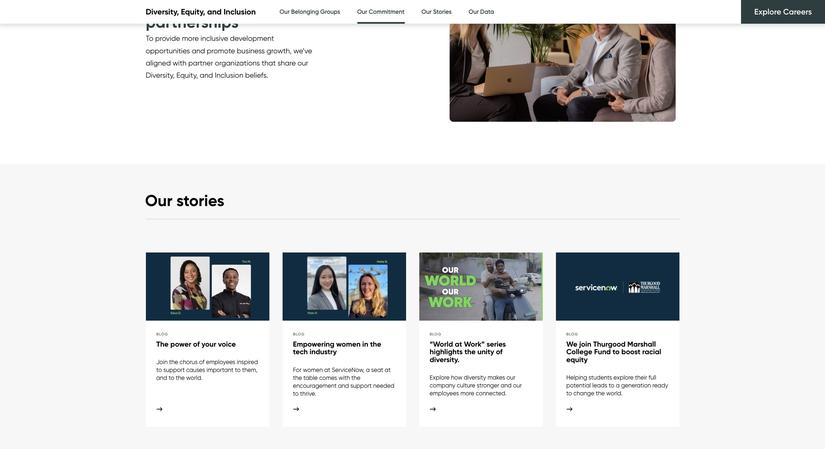Task type: describe. For each thing, give the bounding box(es) containing it.
encouragement
[[293, 383, 337, 389]]

join
[[156, 359, 168, 366]]

your
[[202, 340, 216, 349]]

strategic
[[248, 0, 313, 11]]

helping
[[567, 374, 588, 381]]

fund
[[595, 348, 611, 357]]

inclusive
[[201, 34, 228, 43]]

stories
[[433, 8, 452, 15]]

and up the "inclusive" on the left
[[207, 7, 222, 17]]

development
[[230, 34, 274, 43]]

more inside the engaging dei strategic partnerships to provide more inclusive development opportunities and promote business growth, we've aligned with partner organizations that share our diversity, equity, and inclusion beliefs.
[[182, 34, 199, 43]]

our data link
[[469, 0, 494, 24]]

women for empowering
[[336, 340, 361, 349]]

voice
[[218, 340, 236, 349]]

connected.
[[476, 390, 507, 397]]

inspired
[[237, 359, 258, 366]]

to inside for women at servicenow, a seat at the table comes with the encouragement and support needed to thrive.
[[293, 390, 299, 397]]

partnerships
[[146, 12, 239, 32]]

diversity
[[464, 374, 486, 381]]

equity, inside the engaging dei strategic partnerships to provide more inclusive development opportunities and promote business growth, we've aligned with partner organizations that share our diversity, equity, and inclusion beliefs.
[[177, 71, 198, 80]]

0 vertical spatial inclusion
[[224, 7, 256, 17]]

leads
[[593, 382, 608, 389]]

potential
[[567, 382, 591, 389]]

seat
[[371, 367, 384, 374]]

makes
[[488, 374, 505, 381]]

chorus
[[180, 359, 198, 366]]

engaging
[[146, 0, 216, 11]]

and inside explore how diversity makes our company culture stronger and our employees more connected.
[[501, 382, 512, 389]]

world. inside helping students explore their full potential leads to a generation ready to change the world.
[[607, 390, 623, 397]]

how
[[451, 374, 463, 381]]

women for for
[[303, 367, 323, 374]]

for women at servicenow, a seat at the table comes with the encouragement and support needed to thrive.
[[293, 367, 395, 397]]

a inside helping students explore their full potential leads to a generation ready to change the world.
[[616, 382, 620, 389]]

and down partner
[[200, 71, 213, 80]]

their
[[635, 374, 648, 381]]

alt text   servicenow leaders edua dickerson and tim muindi reflect on the importance of their work. image
[[146, 253, 269, 322]]

the inside helping students explore their full potential leads to a generation ready to change the world.
[[596, 390, 605, 397]]

our for our stories
[[422, 8, 432, 15]]

servicenow,
[[332, 367, 365, 374]]

careers
[[784, 7, 812, 16]]

a inside for women at servicenow, a seat at the table comes with the encouragement and support needed to thrive.
[[366, 367, 370, 374]]

the inside the empowering women in the tech industry
[[370, 340, 381, 349]]

the right join
[[169, 359, 178, 366]]

container image for empowering women in the tech industry
[[293, 408, 299, 412]]

explore for explore careers
[[755, 7, 782, 16]]

stronger
[[477, 382, 500, 389]]

and inside join the chorus of employees inspired to support causes important to them, and to the world.
[[156, 375, 167, 382]]

for
[[293, 367, 302, 374]]

container image for we join thurgood marshall college fund to boost racial equity
[[567, 408, 573, 412]]

needed
[[373, 383, 395, 389]]

explore careers
[[755, 7, 812, 16]]

of left your on the bottom left of page
[[193, 340, 200, 349]]

table
[[304, 375, 318, 382]]

the
[[156, 340, 169, 349]]

opportunities
[[146, 46, 190, 55]]

employees inside join the chorus of employees inspired to support causes important to them, and to the world.
[[206, 359, 235, 366]]

boost
[[622, 348, 641, 357]]

aligned
[[146, 59, 171, 67]]

alt text   it's not all work at servicenow for two employees on a scooter ride. image
[[419, 253, 543, 322]]

the down for on the bottom
[[293, 375, 302, 382]]

explore how diversity makes our company culture stronger and our employees more connected.
[[430, 374, 522, 397]]

work"
[[464, 340, 485, 349]]

support inside for women at servicenow, a seat at the table comes with the encouragement and support needed to thrive.
[[351, 383, 372, 389]]

helping students explore their full potential leads to a generation ready to change the world.
[[567, 374, 669, 397]]

diversity, inside the engaging dei strategic partnerships to provide more inclusive development opportunities and promote business growth, we've aligned with partner organizations that share our diversity, equity, and inclusion beliefs.
[[146, 71, 175, 80]]

our belonging groups link
[[280, 0, 340, 24]]

our commitment link
[[357, 0, 405, 26]]

them,
[[242, 367, 258, 374]]

the down chorus
[[176, 375, 185, 382]]

dei
[[220, 0, 244, 11]]

racial
[[643, 348, 662, 357]]

two servicenow employees celebrate the supportive culture enjoyed by all. image
[[283, 253, 406, 322]]

with inside for women at servicenow, a seat at the table comes with the encouragement and support needed to thrive.
[[339, 375, 350, 382]]

container image for "world at work" series highlights the unity of diversity.
[[430, 408, 436, 412]]

diversity, equity, and inclusion
[[146, 7, 256, 17]]

join the chorus of employees inspired to support causes important to them, and to the world.
[[156, 359, 258, 382]]

our stories
[[422, 8, 452, 15]]

partner
[[188, 59, 213, 67]]

our data
[[469, 8, 494, 15]]

thrive.
[[300, 390, 316, 397]]

employees inside explore how diversity makes our company culture stronger and our employees more connected.
[[430, 390, 459, 397]]

marshall
[[628, 340, 656, 349]]

our belonging groups
[[280, 8, 340, 15]]

our commitment
[[357, 8, 405, 15]]

empowering
[[293, 340, 335, 349]]

students
[[589, 374, 612, 381]]



Task type: locate. For each thing, give the bounding box(es) containing it.
important
[[207, 367, 234, 374]]

0 vertical spatial diversity,
[[146, 7, 179, 17]]

1 horizontal spatial employees
[[430, 390, 459, 397]]

the right in
[[370, 340, 381, 349]]

tech
[[293, 348, 308, 357]]

share
[[278, 59, 296, 67]]

our for our belonging groups
[[280, 8, 290, 15]]

change
[[574, 390, 595, 397]]

inclusion down organizations
[[215, 71, 243, 80]]

groups
[[321, 8, 340, 15]]

diversity, down aligned
[[146, 71, 175, 80]]

college
[[567, 348, 593, 357]]

1 container image from the left
[[156, 408, 162, 412]]

we've
[[294, 46, 312, 55]]

0 vertical spatial our
[[298, 59, 308, 67]]

growth,
[[267, 46, 292, 55]]

series
[[487, 340, 506, 349]]

causes
[[186, 367, 205, 374]]

our right stronger
[[513, 382, 522, 389]]

the left unity
[[465, 348, 476, 357]]

world. inside join the chorus of employees inspired to support causes important to them, and to the world.
[[186, 375, 203, 382]]

of up causes
[[199, 359, 205, 366]]

women
[[336, 340, 361, 349], [303, 367, 323, 374]]

our
[[298, 59, 308, 67], [507, 374, 516, 381], [513, 382, 522, 389]]

0 horizontal spatial at
[[324, 367, 330, 374]]

at up comes
[[324, 367, 330, 374]]

the down the servicenow,
[[352, 375, 361, 382]]

commitment
[[369, 8, 405, 15]]

1 vertical spatial world.
[[607, 390, 623, 397]]

of inside join the chorus of employees inspired to support causes important to them, and to the world.
[[199, 359, 205, 366]]

0 vertical spatial more
[[182, 34, 199, 43]]

1 vertical spatial diversity,
[[146, 71, 175, 80]]

the power of your voice
[[156, 340, 236, 349]]

at
[[455, 340, 462, 349], [324, 367, 330, 374], [385, 367, 391, 374]]

belonging
[[291, 8, 319, 15]]

world. down leads
[[607, 390, 623, 397]]

a left seat
[[366, 367, 370, 374]]

0 vertical spatial a
[[366, 367, 370, 374]]

2 diversity, from the top
[[146, 71, 175, 80]]

1 vertical spatial with
[[339, 375, 350, 382]]

employees up important
[[206, 359, 235, 366]]

0 horizontal spatial explore
[[430, 374, 450, 381]]

industry
[[310, 348, 337, 357]]

our stories link
[[422, 0, 452, 24]]

inclusion inside the engaging dei strategic partnerships to provide more inclusive development opportunities and promote business growth, we've aligned with partner organizations that share our diversity, equity, and inclusion beliefs.
[[215, 71, 243, 80]]

to
[[613, 348, 620, 357], [156, 367, 162, 374], [235, 367, 241, 374], [169, 375, 174, 382], [609, 382, 615, 389], [567, 390, 572, 397], [293, 390, 299, 397]]

highlights
[[430, 348, 463, 357]]

1 vertical spatial employees
[[430, 390, 459, 397]]

our stories
[[145, 191, 224, 210]]

more
[[182, 34, 199, 43], [461, 390, 475, 397]]

1 vertical spatial our
[[507, 374, 516, 381]]

support down join
[[164, 367, 185, 374]]

ready
[[653, 382, 669, 389]]

2 vertical spatial our
[[513, 382, 522, 389]]

0 vertical spatial with
[[173, 59, 187, 67]]

at inside "world at work" series highlights the unity of diversity.
[[455, 340, 462, 349]]

women inside the empowering women in the tech industry
[[336, 340, 361, 349]]

0 horizontal spatial with
[[173, 59, 187, 67]]

join
[[580, 340, 592, 349]]

full
[[649, 374, 657, 381]]

and up partner
[[192, 46, 205, 55]]

diversity.
[[430, 356, 460, 364]]

employees
[[206, 359, 235, 366], [430, 390, 459, 397]]

of right unity
[[496, 348, 503, 357]]

our for our data
[[469, 8, 479, 15]]

container image
[[293, 408, 299, 412], [567, 408, 573, 412]]

data
[[481, 8, 494, 15]]

explore
[[614, 374, 634, 381]]

unity
[[478, 348, 495, 357]]

a
[[366, 367, 370, 374], [616, 382, 620, 389]]

our for our stories
[[145, 191, 173, 210]]

at left "work""
[[455, 340, 462, 349]]

that
[[262, 59, 276, 67]]

equity
[[567, 356, 588, 364]]

1 vertical spatial more
[[461, 390, 475, 397]]

and
[[207, 7, 222, 17], [192, 46, 205, 55], [200, 71, 213, 80], [156, 375, 167, 382], [501, 382, 512, 389], [338, 383, 349, 389]]

at right seat
[[385, 367, 391, 374]]

0 vertical spatial women
[[336, 340, 361, 349]]

1 horizontal spatial at
[[385, 367, 391, 374]]

1 horizontal spatial women
[[336, 340, 361, 349]]

0 vertical spatial employees
[[206, 359, 235, 366]]

and down makes
[[501, 382, 512, 389]]

with
[[173, 59, 187, 67], [339, 375, 350, 382]]

with down the servicenow,
[[339, 375, 350, 382]]

explore
[[755, 7, 782, 16], [430, 374, 450, 381]]

in
[[363, 340, 369, 349]]

and inside for women at servicenow, a seat at the table comes with the encouragement and support needed to thrive.
[[338, 383, 349, 389]]

with down the opportunities
[[173, 59, 187, 67]]

1 vertical spatial explore
[[430, 374, 450, 381]]

and down join
[[156, 375, 167, 382]]

and down the servicenow,
[[338, 383, 349, 389]]

promote
[[207, 46, 235, 55]]

inclusion up development
[[224, 7, 256, 17]]

1 horizontal spatial container image
[[567, 408, 573, 412]]

explore for explore how diversity makes our company culture stronger and our employees more connected.
[[430, 374, 450, 381]]

2 container image from the left
[[567, 408, 573, 412]]

to
[[146, 34, 153, 43]]

more inside explore how diversity makes our company culture stronger and our employees more connected.
[[461, 390, 475, 397]]

0 vertical spatial world.
[[186, 375, 203, 382]]

with inside the engaging dei strategic partnerships to provide more inclusive development opportunities and promote business growth, we've aligned with partner organizations that share our diversity, equity, and inclusion beliefs.
[[173, 59, 187, 67]]

company
[[430, 382, 456, 389]]

0 horizontal spatial support
[[164, 367, 185, 374]]

our inside the engaging dei strategic partnerships to provide more inclusive development opportunities and promote business growth, we've aligned with partner organizations that share our diversity, equity, and inclusion beliefs.
[[298, 59, 308, 67]]

1 horizontal spatial world.
[[607, 390, 623, 397]]

1 vertical spatial inclusion
[[215, 71, 243, 80]]

of
[[193, 340, 200, 349], [496, 348, 503, 357], [199, 359, 205, 366]]

0 horizontal spatial women
[[303, 367, 323, 374]]

explore left the careers
[[755, 7, 782, 16]]

1 container image from the left
[[293, 408, 299, 412]]

explore careers link
[[742, 0, 826, 24]]

1 horizontal spatial more
[[461, 390, 475, 397]]

0 horizontal spatial more
[[182, 34, 199, 43]]

thurgood
[[594, 340, 626, 349]]

organizations
[[215, 59, 260, 67]]

diversity, up provide
[[146, 7, 179, 17]]

explore inside explore careers link
[[755, 7, 782, 16]]

our for our commitment
[[357, 8, 368, 15]]

support down the servicenow,
[[351, 383, 372, 389]]

0 horizontal spatial employees
[[206, 359, 235, 366]]

engaging dei strategic partnerships to provide more inclusive development opportunities and promote business growth, we've aligned with partner organizations that share our diversity, equity, and inclusion beliefs.
[[146, 0, 313, 80]]

1 vertical spatial support
[[351, 383, 372, 389]]

empowering women in the tech industry
[[293, 340, 381, 357]]

business
[[237, 46, 265, 55]]

alt text   the thurgood marshall college fund and servicenow work together for racial equality. image
[[556, 253, 680, 322]]

support inside join the chorus of employees inspired to support causes important to them, and to the world.
[[164, 367, 185, 374]]

2 container image from the left
[[430, 408, 436, 412]]

explore inside explore how diversity makes our company culture stronger and our employees more connected.
[[430, 374, 450, 381]]

1 horizontal spatial explore
[[755, 7, 782, 16]]

0 horizontal spatial world.
[[186, 375, 203, 382]]

explore up company
[[430, 374, 450, 381]]

0 vertical spatial support
[[164, 367, 185, 374]]

women left in
[[336, 340, 361, 349]]

women up 'table'
[[303, 367, 323, 374]]

1 diversity, from the top
[[146, 7, 179, 17]]

comes
[[319, 375, 337, 382]]

our down we've
[[298, 59, 308, 67]]

1 vertical spatial a
[[616, 382, 620, 389]]

1 horizontal spatial with
[[339, 375, 350, 382]]

equity,
[[181, 7, 205, 17], [177, 71, 198, 80]]

1 vertical spatial equity,
[[177, 71, 198, 80]]

we
[[567, 340, 578, 349]]

1 horizontal spatial support
[[351, 383, 372, 389]]

we join thurgood marshall college fund to boost racial equity
[[567, 340, 662, 364]]

the
[[370, 340, 381, 349], [465, 348, 476, 357], [169, 359, 178, 366], [293, 375, 302, 382], [352, 375, 361, 382], [176, 375, 185, 382], [596, 390, 605, 397]]

of inside "world at work" series highlights the unity of diversity.
[[496, 348, 503, 357]]

a down the 'explore'
[[616, 382, 620, 389]]

1 vertical spatial women
[[303, 367, 323, 374]]

culture
[[457, 382, 476, 389]]

"world at work" series highlights the unity of diversity.
[[430, 340, 506, 364]]

power
[[171, 340, 191, 349]]

world.
[[186, 375, 203, 382], [607, 390, 623, 397]]

1 horizontal spatial container image
[[430, 408, 436, 412]]

stories
[[177, 191, 224, 210]]

0 vertical spatial explore
[[755, 7, 782, 16]]

our right makes
[[507, 374, 516, 381]]

container image for the power of your voice
[[156, 408, 162, 412]]

support
[[164, 367, 185, 374], [351, 383, 372, 389]]

more down partnerships
[[182, 34, 199, 43]]

a representative from a servicenow partner organization participates in a technology briefing. image
[[439, 0, 686, 164]]

the down leads
[[596, 390, 605, 397]]

world. down causes
[[186, 375, 203, 382]]

employees down company
[[430, 390, 459, 397]]

provide
[[155, 34, 180, 43]]

0 vertical spatial equity,
[[181, 7, 205, 17]]

2 horizontal spatial at
[[455, 340, 462, 349]]

1 horizontal spatial a
[[616, 382, 620, 389]]

0 horizontal spatial a
[[366, 367, 370, 374]]

0 horizontal spatial container image
[[293, 408, 299, 412]]

to inside 'we join thurgood marshall college fund to boost racial equity'
[[613, 348, 620, 357]]

the inside "world at work" series highlights the unity of diversity.
[[465, 348, 476, 357]]

"world
[[430, 340, 453, 349]]

more down culture
[[461, 390, 475, 397]]

women inside for women at servicenow, a seat at the table comes with the encouragement and support needed to thrive.
[[303, 367, 323, 374]]

container image
[[156, 408, 162, 412], [430, 408, 436, 412]]

container image down potential
[[567, 408, 573, 412]]

container image down encouragement
[[293, 408, 299, 412]]

beliefs.
[[245, 71, 268, 80]]

0 horizontal spatial container image
[[156, 408, 162, 412]]



Task type: vqa. For each thing, say whether or not it's contained in the screenshot.
left Explore
yes



